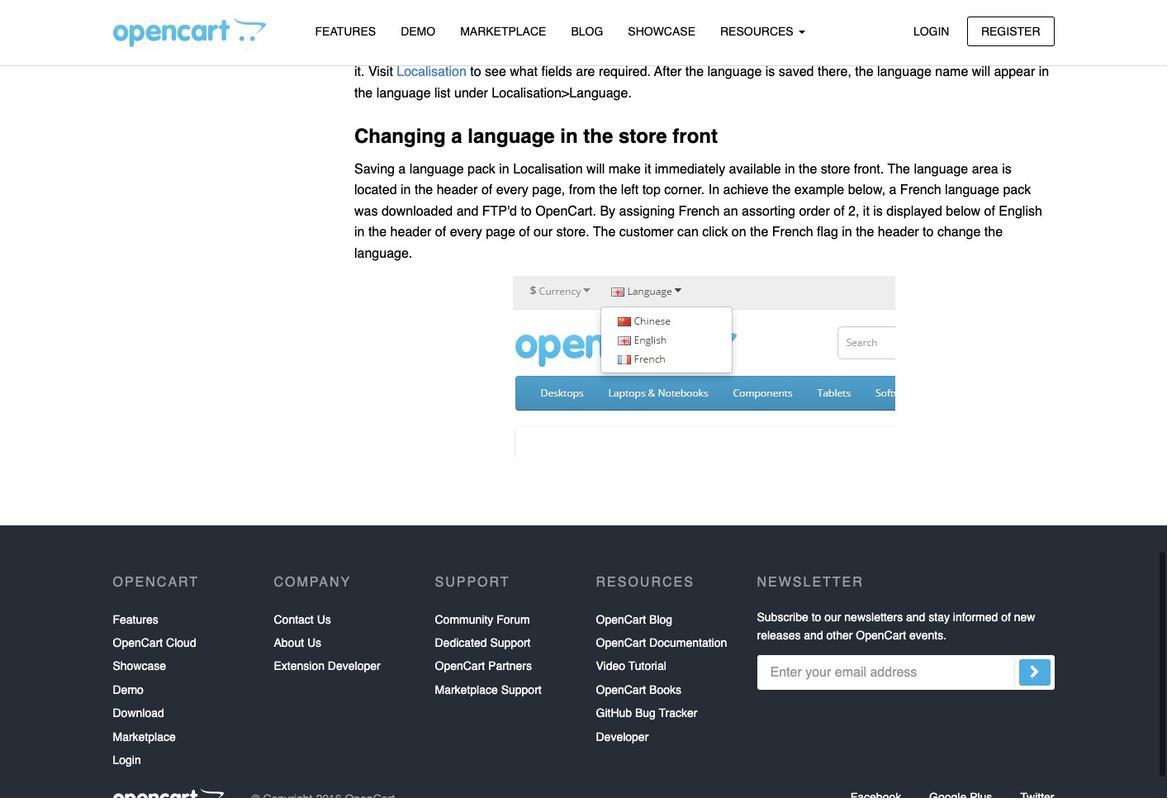 Task type: locate. For each thing, give the bounding box(es) containing it.
2 horizontal spatial and
[[906, 610, 926, 624]]

ftp
[[1018, 43, 1043, 58]]

localisation inside saving a language pack in localisation will make it immediately available in the store front. the language area is located in the header of every page, from the left top corner. in achieve the example below, a french language pack was downloaded and ftp'd to opencart. by assigning french an assorting order of 2, it is displayed below of english in the header of every page of our store. the customer can click on the french flag in the header to change the language.
[[513, 162, 583, 176]]

of up ftp'd
[[482, 183, 493, 198]]

in right information
[[732, 43, 742, 58]]

marketplace link up see
[[448, 17, 559, 46]]

it up the top
[[645, 162, 651, 176]]

0 vertical spatial the
[[354, 43, 377, 58]]

after
[[963, 43, 989, 58]]

extension
[[274, 660, 325, 673]]

opencart blog link
[[596, 608, 673, 631]]

0 vertical spatial our
[[534, 225, 553, 240]]

1 horizontal spatial pack
[[1003, 183, 1031, 198]]

localisation>language.
[[492, 86, 632, 100]]

header down the displayed at the top of page
[[878, 225, 919, 240]]

subscribe to our newsletters and stay informed of new releases and other opencart events.
[[757, 610, 1036, 642]]

opencart
[[381, 43, 438, 58], [113, 575, 199, 590], [596, 613, 646, 626], [856, 629, 906, 642], [113, 636, 163, 650], [596, 636, 646, 650], [435, 660, 485, 673], [596, 683, 646, 696]]

the right front.
[[888, 162, 911, 176]]

pack up ftp'd
[[468, 162, 496, 176]]

opencart left cloud at left
[[113, 636, 163, 650]]

below,
[[848, 183, 886, 198]]

0 horizontal spatial developer
[[328, 660, 381, 673]]

community
[[435, 613, 494, 626]]

1 horizontal spatial will
[[972, 64, 991, 79]]

there,
[[818, 64, 852, 79]]

1 vertical spatial and
[[906, 610, 926, 624]]

resources up system
[[721, 25, 797, 38]]

in right flag
[[842, 225, 852, 240]]

0 vertical spatial pack
[[468, 162, 496, 176]]

marketplace down 'download' link
[[113, 730, 176, 743]]

dedicated support
[[435, 636, 531, 650]]

0 vertical spatial demo
[[401, 25, 436, 38]]

1 vertical spatial us
[[307, 636, 321, 650]]

the down 2,
[[856, 225, 875, 240]]

administration up see
[[442, 43, 524, 58]]

1 horizontal spatial demo link
[[388, 17, 448, 46]]

pack up english
[[1003, 183, 1031, 198]]

saving a language pack in localisation will make it immediately available in the store front. the language area is located in the header of every page, from the left top corner. in achieve the example below, a french language pack was downloaded and ftp'd to opencart. by assigning french an assorting order of 2, it is displayed below of english in the header of every page of our store. the customer can click on the french flag in the header to change the language.
[[354, 162, 1043, 261]]

in down ftp
[[1039, 64, 1049, 79]]

opencart down dedicated
[[435, 660, 485, 673]]

0 horizontal spatial administration
[[442, 43, 524, 58]]

marketplace up see
[[460, 25, 547, 38]]

of left 2,
[[834, 204, 845, 219]]

resources
[[721, 25, 797, 38], [596, 575, 695, 590]]

0 horizontal spatial french
[[679, 204, 720, 219]]

will
[[972, 64, 991, 79], [587, 162, 605, 176]]

area inside the opencart administration requires some specific information in the system area about the language after you ftp it. visit
[[816, 43, 842, 58]]

0 vertical spatial showcase
[[628, 25, 696, 38]]

developer right extension at the bottom of page
[[328, 660, 381, 673]]

tutorial
[[629, 660, 667, 673]]

a right saving
[[399, 162, 406, 176]]

demo link up download
[[113, 678, 144, 702]]

the up by
[[599, 183, 618, 198]]

of down "downloaded" at the top left of page
[[435, 225, 446, 240]]

in
[[732, 43, 742, 58], [1039, 64, 1049, 79], [560, 125, 578, 148], [499, 162, 510, 176], [785, 162, 795, 176], [401, 183, 411, 198], [354, 225, 365, 240], [842, 225, 852, 240]]

developer down github
[[596, 730, 649, 743]]

0 vertical spatial login link
[[900, 16, 964, 46]]

0 vertical spatial marketplace link
[[448, 17, 559, 46]]

1 vertical spatial every
[[450, 225, 482, 240]]

adding
[[354, 7, 423, 30]]

after
[[654, 64, 682, 79]]

opencart inside 'link'
[[596, 613, 646, 626]]

features for demo
[[315, 25, 376, 38]]

1 horizontal spatial every
[[496, 183, 529, 198]]

opencart down newsletters
[[856, 629, 906, 642]]

the down information
[[686, 64, 704, 79]]

showcase down opencart cloud link
[[113, 660, 166, 673]]

community forum link
[[435, 608, 530, 631]]

0 vertical spatial features link
[[303, 17, 388, 46]]

2 horizontal spatial is
[[1002, 162, 1012, 176]]

is left saved
[[766, 64, 775, 79]]

a down under
[[451, 125, 462, 148]]

administration inside the opencart administration requires some specific information in the system area about the language after you ftp it. visit
[[442, 43, 524, 58]]

opencart up video tutorial
[[596, 636, 646, 650]]

french up can
[[679, 204, 720, 219]]

1 vertical spatial it
[[863, 204, 870, 219]]

changing
[[354, 125, 446, 148]]

informed
[[953, 610, 998, 624]]

and
[[457, 204, 479, 219], [906, 610, 926, 624], [804, 629, 824, 642]]

demo up download
[[113, 683, 144, 696]]

1 horizontal spatial features
[[315, 25, 376, 38]]

blog up opencart documentation
[[650, 613, 673, 626]]

visit
[[368, 64, 393, 79]]

opencart blog
[[596, 613, 673, 626]]

store up example
[[821, 162, 851, 176]]

localisation up the list
[[397, 64, 470, 79]]

2 horizontal spatial the
[[888, 162, 911, 176]]

showcase up 'specific'
[[628, 25, 696, 38]]

0 horizontal spatial demo
[[113, 683, 144, 696]]

name
[[936, 64, 969, 79]]

1 horizontal spatial demo
[[401, 25, 436, 38]]

0 vertical spatial french
[[901, 183, 942, 198]]

opencart.
[[536, 204, 597, 219]]

angle right image
[[1030, 662, 1040, 682]]

0 horizontal spatial area
[[816, 43, 842, 58]]

administration up 'specific'
[[597, 7, 733, 30]]

it
[[645, 162, 651, 176], [863, 204, 870, 219]]

support
[[435, 575, 510, 590], [490, 636, 531, 650], [501, 683, 542, 696]]

localisation up page,
[[513, 162, 583, 176]]

demo link up localisation link
[[388, 17, 448, 46]]

features up opencart cloud
[[113, 613, 158, 626]]

is up english
[[1002, 162, 1012, 176]]

of
[[482, 183, 493, 198], [834, 204, 845, 219], [985, 204, 996, 219], [435, 225, 446, 240], [519, 225, 530, 240], [1002, 610, 1011, 624]]

the
[[562, 7, 591, 30], [746, 43, 764, 58], [883, 43, 901, 58], [686, 64, 704, 79], [855, 64, 874, 79], [354, 86, 373, 100], [584, 125, 613, 148], [799, 162, 817, 176], [415, 183, 433, 198], [599, 183, 618, 198], [773, 183, 791, 198], [368, 225, 387, 240], [750, 225, 769, 240], [856, 225, 875, 240], [985, 225, 1003, 240]]

displayed
[[887, 204, 943, 219]]

our up other
[[825, 610, 842, 624]]

blog inside 'link'
[[650, 613, 673, 626]]

will down after
[[972, 64, 991, 79]]

1 vertical spatial features
[[113, 613, 158, 626]]

and up events.
[[906, 610, 926, 624]]

0 vertical spatial demo link
[[388, 17, 448, 46]]

0 horizontal spatial it
[[645, 162, 651, 176]]

1 vertical spatial administration
[[442, 43, 524, 58]]

area up there,
[[816, 43, 842, 58]]

0 vertical spatial every
[[496, 183, 529, 198]]

1 horizontal spatial blog
[[650, 613, 673, 626]]

1 vertical spatial store
[[821, 162, 851, 176]]

pack
[[468, 162, 496, 176], [1003, 183, 1031, 198]]

blog up some
[[571, 25, 603, 38]]

1 vertical spatial the
[[888, 162, 911, 176]]

1 vertical spatial demo link
[[113, 678, 144, 702]]

downloaded
[[382, 204, 453, 219]]

a for changing
[[451, 125, 462, 148]]

0 vertical spatial localisation
[[397, 64, 470, 79]]

opencart up opencart documentation
[[596, 613, 646, 626]]

releases
[[757, 629, 801, 642]]

register link
[[968, 16, 1055, 46]]

0 vertical spatial will
[[972, 64, 991, 79]]

1 horizontal spatial login
[[914, 24, 950, 38]]

1 vertical spatial will
[[587, 162, 605, 176]]

us right contact
[[317, 613, 331, 626]]

0 vertical spatial blog
[[571, 25, 603, 38]]

1 vertical spatial support
[[490, 636, 531, 650]]

1 vertical spatial our
[[825, 610, 842, 624]]

opencart for opencart books
[[596, 683, 646, 696]]

in down localisation>language.
[[560, 125, 578, 148]]

to down the displayed at the top of page
[[923, 225, 934, 240]]

header up "downloaded" at the top left of page
[[437, 183, 478, 198]]

the right about
[[883, 43, 901, 58]]

opencart for opencart partners
[[435, 660, 485, 673]]

1 vertical spatial login
[[113, 754, 141, 767]]

the down english
[[985, 225, 1003, 240]]

0 horizontal spatial will
[[587, 162, 605, 176]]

2 vertical spatial and
[[804, 629, 824, 642]]

marketplace support link
[[435, 678, 542, 702]]

subscribe
[[757, 610, 809, 624]]

us
[[317, 613, 331, 626], [307, 636, 321, 650]]

github
[[596, 707, 632, 720]]

1 vertical spatial area
[[972, 162, 999, 176]]

opencart cloud
[[113, 636, 196, 650]]

change
[[938, 225, 981, 240]]

demo for rightmost demo link
[[401, 25, 436, 38]]

0 vertical spatial store
[[619, 125, 667, 148]]

0 vertical spatial and
[[457, 204, 479, 219]]

us for about us
[[307, 636, 321, 650]]

the up assorting
[[773, 183, 791, 198]]

support up partners in the left of the page
[[490, 636, 531, 650]]

0 horizontal spatial features
[[113, 613, 158, 626]]

is down below,
[[874, 204, 883, 219]]

opencart for opencart cloud
[[113, 636, 163, 650]]

in up ftp'd
[[499, 162, 510, 176]]

1 horizontal spatial french
[[772, 225, 814, 240]]

our
[[534, 225, 553, 240], [825, 610, 842, 624]]

0 horizontal spatial the
[[354, 43, 377, 58]]

opencart image
[[113, 789, 224, 798]]

our inside subscribe to our newsletters and stay informed of new releases and other opencart events.
[[825, 610, 842, 624]]

showcase link
[[616, 17, 708, 46], [113, 655, 166, 678]]

register
[[982, 24, 1041, 38]]

opencart up github
[[596, 683, 646, 696]]

opencart up localisation link
[[381, 43, 438, 58]]

language inside the opencart administration requires some specific information in the system area about the language after you ftp it. visit
[[905, 43, 959, 58]]

demo up localisation link
[[401, 25, 436, 38]]

area up below
[[972, 162, 999, 176]]

will up from
[[587, 162, 605, 176]]

1 horizontal spatial it
[[863, 204, 870, 219]]

ftp'd
[[482, 204, 517, 219]]

and left other
[[804, 629, 824, 642]]

our left the store.
[[534, 225, 553, 240]]

0 horizontal spatial pack
[[468, 162, 496, 176]]

are
[[576, 64, 595, 79]]

us right about
[[307, 636, 321, 650]]

see
[[485, 64, 506, 79]]

0 vertical spatial developer
[[328, 660, 381, 673]]

showcase
[[628, 25, 696, 38], [113, 660, 166, 673]]

an
[[724, 204, 738, 219]]

support up "community"
[[435, 575, 510, 590]]

features
[[315, 25, 376, 38], [113, 613, 158, 626]]

and left ftp'd
[[457, 204, 479, 219]]

0 horizontal spatial and
[[457, 204, 479, 219]]

a right below,
[[889, 183, 897, 198]]

0 horizontal spatial features link
[[113, 608, 158, 631]]

the inside the opencart administration requires some specific information in the system area about the language after you ftp it. visit
[[354, 43, 377, 58]]

to right ftp'd
[[521, 204, 532, 219]]

achieve
[[723, 183, 769, 198]]

1 vertical spatial resources
[[596, 575, 695, 590]]

features link up the it.
[[303, 17, 388, 46]]

french down order
[[772, 225, 814, 240]]

1 horizontal spatial store
[[821, 162, 851, 176]]

download link
[[113, 702, 164, 725]]

github bug tracker link
[[596, 702, 698, 725]]

assigning
[[619, 204, 675, 219]]

0 vertical spatial login
[[914, 24, 950, 38]]

login up name
[[914, 24, 950, 38]]

localisation
[[397, 64, 470, 79], [513, 162, 583, 176]]

0 horizontal spatial login
[[113, 754, 141, 767]]

0 horizontal spatial header
[[390, 225, 432, 240]]

1 vertical spatial showcase
[[113, 660, 166, 673]]

developer
[[328, 660, 381, 673], [596, 730, 649, 743]]

1 vertical spatial blog
[[650, 613, 673, 626]]

store up make
[[619, 125, 667, 148]]

resources up opencart blog
[[596, 575, 695, 590]]

1 horizontal spatial and
[[804, 629, 824, 642]]

under
[[454, 86, 488, 100]]

every up ftp'd
[[496, 183, 529, 198]]

located
[[354, 183, 397, 198]]

below
[[946, 204, 981, 219]]

1 vertical spatial showcase link
[[113, 655, 166, 678]]

0 vertical spatial showcase link
[[616, 17, 708, 46]]

immediately
[[655, 162, 726, 176]]

1 horizontal spatial marketplace link
[[448, 17, 559, 46]]

support for dedicated
[[490, 636, 531, 650]]

system
[[768, 43, 812, 58]]

1 horizontal spatial area
[[972, 162, 999, 176]]

1 horizontal spatial features link
[[303, 17, 388, 46]]

showcase link up after
[[616, 17, 708, 46]]

1 horizontal spatial the
[[593, 225, 616, 240]]

the
[[354, 43, 377, 58], [888, 162, 911, 176], [593, 225, 616, 240]]

opencart up opencart cloud
[[113, 575, 199, 590]]

1 horizontal spatial administration
[[597, 7, 733, 30]]

the down by
[[593, 225, 616, 240]]

support down partners in the left of the page
[[501, 683, 542, 696]]

header
[[437, 183, 478, 198], [390, 225, 432, 240], [878, 225, 919, 240]]

is inside the to see what fields are required. after the language is saved there, the language name will appear in the language list under localisation>language.
[[766, 64, 775, 79]]

marketplace link down download
[[113, 725, 176, 749]]

login link
[[900, 16, 964, 46], [113, 749, 141, 772]]

to see what fields are required. after the language is saved there, the language name will appear in the language list under localisation>language.
[[354, 64, 1049, 100]]

opencart inside subscribe to our newsletters and stay informed of new releases and other opencart events.
[[856, 629, 906, 642]]

2 vertical spatial is
[[874, 204, 883, 219]]

features link up opencart cloud
[[113, 608, 158, 631]]

0 vertical spatial resources
[[721, 25, 797, 38]]

1 vertical spatial developer
[[596, 730, 649, 743]]

demo
[[401, 25, 436, 38], [113, 683, 144, 696]]

the up example
[[799, 162, 817, 176]]

to right subscribe
[[812, 610, 822, 624]]

header down "downloaded" at the top left of page
[[390, 225, 432, 240]]

our inside saving a language pack in localisation will make it immediately available in the store front. the language area is located in the header of every page, from the left top corner. in achieve the example below, a french language pack was downloaded and ftp'd to opencart. by assigning french an assorting order of 2, it is displayed below of english in the header of every page of our store. the customer can click on the french flag in the header to change the language.
[[534, 225, 553, 240]]

a right adding
[[428, 7, 439, 30]]

it right 2,
[[863, 204, 870, 219]]

multi language frontend image
[[512, 275, 897, 458]]

1 horizontal spatial login link
[[900, 16, 964, 46]]

0 horizontal spatial store
[[619, 125, 667, 148]]

by
[[600, 204, 616, 219]]

of right below
[[985, 204, 996, 219]]

1 horizontal spatial our
[[825, 610, 842, 624]]

opencart books
[[596, 683, 682, 696]]

2 vertical spatial the
[[593, 225, 616, 240]]

1 vertical spatial demo
[[113, 683, 144, 696]]

showcase link down opencart cloud
[[113, 655, 166, 678]]

the left system
[[746, 43, 764, 58]]

to up "requires"
[[537, 7, 556, 30]]

changing a language in the store front
[[354, 125, 718, 148]]

saving
[[354, 162, 395, 176]]



Task type: describe. For each thing, give the bounding box(es) containing it.
blog link
[[559, 17, 616, 46]]

in inside the opencart administration requires some specific information in the system area about the language after you ftp it. visit
[[732, 43, 742, 58]]

1 horizontal spatial developer
[[596, 730, 649, 743]]

will inside the to see what fields are required. after the language is saved there, the language name will appear in the language list under localisation>language.
[[972, 64, 991, 79]]

opencart cloud link
[[113, 631, 196, 655]]

forum
[[497, 613, 530, 626]]

2 vertical spatial marketplace
[[113, 730, 176, 743]]

to inside the to see what fields are required. after the language is saved there, the language name will appear in the language list under localisation>language.
[[470, 64, 481, 79]]

0 vertical spatial support
[[435, 575, 510, 590]]

front.
[[854, 162, 884, 176]]

1 vertical spatial marketplace
[[435, 683, 498, 696]]

other
[[827, 629, 853, 642]]

opencart for opencart documentation
[[596, 636, 646, 650]]

resources link
[[708, 17, 818, 46]]

the down the it.
[[354, 86, 373, 100]]

fields
[[542, 64, 572, 79]]

0 vertical spatial it
[[645, 162, 651, 176]]

requires
[[528, 43, 576, 58]]

1 vertical spatial is
[[1002, 162, 1012, 176]]

contact
[[274, 613, 314, 626]]

about
[[846, 43, 879, 58]]

customer
[[620, 225, 674, 240]]

2 vertical spatial french
[[772, 225, 814, 240]]

a for adding
[[428, 7, 439, 30]]

1 vertical spatial french
[[679, 204, 720, 219]]

of inside subscribe to our newsletters and stay informed of new releases and other opencart events.
[[1002, 610, 1011, 624]]

opencart documentation link
[[596, 631, 727, 655]]

in down was
[[354, 225, 365, 240]]

0 horizontal spatial login link
[[113, 749, 141, 772]]

page
[[486, 225, 515, 240]]

0 horizontal spatial localisation
[[397, 64, 470, 79]]

was
[[354, 204, 378, 219]]

about
[[274, 636, 304, 650]]

0 horizontal spatial showcase link
[[113, 655, 166, 678]]

download
[[113, 707, 164, 720]]

demo for demo link to the left
[[113, 683, 144, 696]]

example
[[795, 183, 845, 198]]

cloud
[[166, 636, 196, 650]]

documentation
[[650, 636, 727, 650]]

1 horizontal spatial is
[[874, 204, 883, 219]]

0 vertical spatial marketplace
[[460, 25, 547, 38]]

1 horizontal spatial header
[[437, 183, 478, 198]]

required.
[[599, 64, 651, 79]]

it.
[[354, 64, 365, 79]]

make
[[609, 162, 641, 176]]

events.
[[910, 629, 947, 642]]

0 horizontal spatial marketplace link
[[113, 725, 176, 749]]

contact us
[[274, 613, 331, 626]]

can
[[678, 225, 699, 240]]

english
[[999, 204, 1043, 219]]

about us
[[274, 636, 321, 650]]

1 horizontal spatial showcase link
[[616, 17, 708, 46]]

features link for opencart cloud
[[113, 608, 158, 631]]

the up some
[[562, 7, 591, 30]]

order
[[799, 204, 830, 219]]

specific
[[615, 43, 659, 58]]

features link for demo
[[303, 17, 388, 46]]

available
[[729, 162, 781, 176]]

1 horizontal spatial showcase
[[628, 25, 696, 38]]

1 vertical spatial pack
[[1003, 183, 1031, 198]]

the right on
[[750, 225, 769, 240]]

opencart inside the opencart administration requires some specific information in the system area about the language after you ftp it. visit
[[381, 43, 438, 58]]

opencart partners link
[[435, 655, 532, 678]]

marketplace support
[[435, 683, 542, 696]]

developer link
[[596, 725, 649, 749]]

us for contact us
[[317, 613, 331, 626]]

information
[[663, 43, 728, 58]]

0 horizontal spatial blog
[[571, 25, 603, 38]]

1 horizontal spatial resources
[[721, 25, 797, 38]]

adding a language to the administration
[[354, 7, 733, 30]]

contact us link
[[274, 608, 331, 631]]

language.
[[354, 246, 413, 261]]

opencart for opencart
[[113, 575, 199, 590]]

video tutorial link
[[596, 655, 667, 678]]

some
[[579, 43, 612, 58]]

video tutorial
[[596, 660, 667, 673]]

new
[[1014, 610, 1036, 624]]

0 vertical spatial administration
[[597, 7, 733, 30]]

the down about
[[855, 64, 874, 79]]

saved
[[779, 64, 814, 79]]

newsletter
[[757, 575, 864, 590]]

store inside saving a language pack in localisation will make it immediately available in the store front. the language area is located in the header of every page, from the left top corner. in achieve the example below, a french language pack was downloaded and ftp'd to opencart. by assigning french an assorting order of 2, it is displayed below of english in the header of every page of our store. the customer can click on the french flag in the header to change the language.
[[821, 162, 851, 176]]

2,
[[849, 204, 860, 219]]

dedicated
[[435, 636, 487, 650]]

opencart partners
[[435, 660, 532, 673]]

bug
[[635, 707, 656, 720]]

extension developer
[[274, 660, 381, 673]]

will inside saving a language pack in localisation will make it immediately available in the store front. the language area is located in the header of every page, from the left top corner. in achieve the example below, a french language pack was downloaded and ftp'd to opencart. by assigning french an assorting order of 2, it is displayed below of english in the header of every page of our store. the customer can click on the french flag in the header to change the language.
[[587, 162, 605, 176]]

area inside saving a language pack in localisation will make it immediately available in the store front. the language area is located in the header of every page, from the left top corner. in achieve the example below, a french language pack was downloaded and ftp'd to opencart. by assigning french an assorting order of 2, it is displayed below of english in the header of every page of our store. the customer can click on the french flag in the header to change the language.
[[972, 162, 999, 176]]

the up "downloaded" at the top left of page
[[415, 183, 433, 198]]

the up language.
[[368, 225, 387, 240]]

the up make
[[584, 125, 613, 148]]

and inside saving a language pack in localisation will make it immediately available in the store front. the language area is located in the header of every page, from the left top corner. in achieve the example below, a french language pack was downloaded and ftp'd to opencart. by assigning french an assorting order of 2, it is displayed below of english in the header of every page of our store. the customer can click on the french flag in the header to change the language.
[[457, 204, 479, 219]]

a for saving
[[399, 162, 406, 176]]

opencart - open source shopping cart solution image
[[113, 17, 266, 47]]

in inside the to see what fields are required. after the language is saved there, the language name will appear in the language list under localisation>language.
[[1039, 64, 1049, 79]]

in up "downloaded" at the top left of page
[[401, 183, 411, 198]]

from
[[569, 183, 596, 198]]

books
[[650, 683, 682, 696]]

0 horizontal spatial resources
[[596, 575, 695, 590]]

2 horizontal spatial french
[[901, 183, 942, 198]]

0 horizontal spatial demo link
[[113, 678, 144, 702]]

of right page
[[519, 225, 530, 240]]

video
[[596, 660, 626, 673]]

click
[[703, 225, 728, 240]]

you
[[993, 43, 1014, 58]]

to inside subscribe to our newsletters and stay informed of new releases and other opencart events.
[[812, 610, 822, 624]]

dedicated support link
[[435, 631, 531, 655]]

flag
[[817, 225, 839, 240]]

in right available
[[785, 162, 795, 176]]

Enter your email address text field
[[757, 655, 1055, 690]]

2 horizontal spatial header
[[878, 225, 919, 240]]

0 horizontal spatial every
[[450, 225, 482, 240]]

support for marketplace
[[501, 683, 542, 696]]

list
[[435, 86, 451, 100]]

features for opencart cloud
[[113, 613, 158, 626]]

opencart for opencart blog
[[596, 613, 646, 626]]

on
[[732, 225, 747, 240]]

extension developer link
[[274, 655, 381, 678]]

appear
[[994, 64, 1036, 79]]

0 horizontal spatial showcase
[[113, 660, 166, 673]]

newsletters
[[845, 610, 903, 624]]

the opencart administration requires some specific information in the system area about the language after you ftp it. visit
[[354, 43, 1043, 79]]

tracker
[[659, 707, 698, 720]]

company
[[274, 575, 351, 590]]

opencart documentation
[[596, 636, 727, 650]]



Task type: vqa. For each thing, say whether or not it's contained in the screenshot.
the right store
yes



